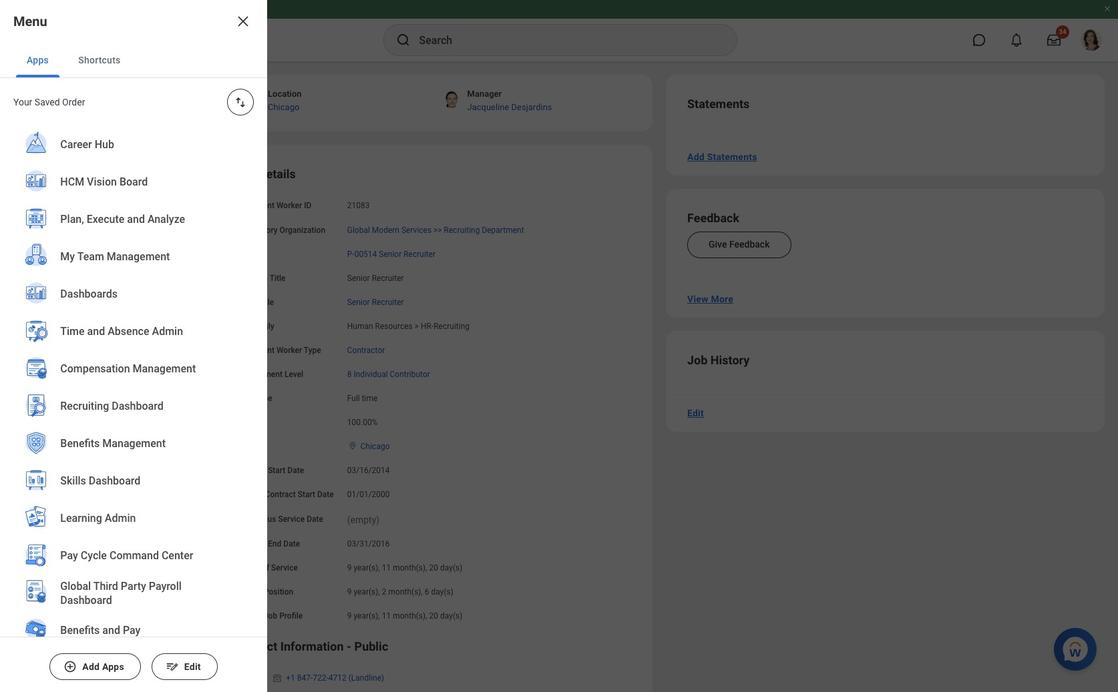 Task type: vqa. For each thing, say whether or not it's contained in the screenshot.
Command
yes



Task type: describe. For each thing, give the bounding box(es) containing it.
0 horizontal spatial location image
[[243, 91, 258, 106]]

tag image
[[163, 68, 178, 83]]

vision
[[87, 176, 117, 189]]

benefits and pay
[[60, 625, 140, 637]]

contract end date element
[[347, 532, 390, 550]]

family
[[251, 322, 274, 331]]

analyze
[[147, 213, 185, 226]]

tab list containing apps
[[0, 43, 267, 78]]

phone
[[38, 284, 61, 293]]

modern
[[372, 225, 399, 235]]

dashboards link
[[16, 276, 251, 315]]

supervisory
[[235, 225, 278, 235]]

date left 01/01/2000
[[317, 491, 334, 500]]

in for position
[[255, 588, 262, 597]]

time for time in position
[[235, 588, 253, 597]]

skills dashboard
[[60, 475, 140, 488]]

business title
[[235, 274, 286, 283]]

apps inside 'button'
[[102, 662, 124, 673]]

add statements button
[[682, 144, 763, 170]]

pay cycle command center link
[[16, 538, 251, 576]]

compensation management
[[60, 363, 196, 376]]

original
[[235, 491, 263, 500]]

and for absence
[[87, 325, 105, 338]]

search image
[[395, 32, 411, 48]]

recruiting for hr-
[[434, 322, 470, 331]]

0 vertical spatial type
[[304, 346, 321, 355]]

learning
[[60, 512, 102, 525]]

original contract start date
[[235, 491, 334, 500]]

global third party payroll dashboard
[[60, 580, 181, 607]]

full time element
[[347, 391, 378, 403]]

management inside benefits management link
[[102, 438, 165, 450]]

03/16/2014
[[347, 466, 390, 476]]

recruiter for business title 'element'
[[372, 274, 404, 283]]

inbox large image
[[1047, 33, 1061, 47]]

personal image
[[16, 397, 32, 413]]

0 vertical spatial profile
[[251, 298, 274, 307]]

apps inside button
[[27, 55, 49, 65]]

senior inside 'p-00514 senior recruiter' link
[[379, 250, 402, 259]]

history
[[711, 353, 750, 367]]

benefits for benefits
[[52, 426, 84, 436]]

give feedback button
[[687, 232, 791, 258]]

9 for time in position
[[347, 588, 352, 597]]

1 vertical spatial type
[[255, 394, 272, 403]]

company property link
[[0, 578, 200, 605]]

11 for time in job profile
[[382, 612, 391, 621]]

time for time type
[[235, 394, 253, 403]]

9 year(s), 11 month(s), 20 day(s) for time in job profile
[[347, 612, 462, 621]]

global for global third party payroll dashboard
[[60, 580, 91, 593]]

time for time and absence admin
[[60, 325, 84, 338]]

give
[[709, 239, 727, 250]]

continuous service date
[[235, 515, 323, 524]]

hcm
[[60, 176, 84, 189]]

contact image
[[16, 370, 32, 386]]

2
[[382, 588, 386, 597]]

management inside my team management link
[[107, 251, 170, 263]]

pay image
[[16, 450, 32, 466]]

career for career hub
[[60, 138, 92, 151]]

jacqueline desjardins link
[[467, 102, 552, 112]]

management level
[[235, 370, 303, 379]]

benefits image
[[16, 423, 32, 439]]

contract for start
[[235, 466, 266, 476]]

p-00514 senior recruiter link
[[347, 247, 436, 259]]

global for global modern services >> recruiting department
[[347, 225, 370, 235]]

length of service element
[[347, 556, 462, 574]]

payroll
[[149, 580, 181, 593]]

list containing career hub
[[0, 126, 267, 693]]

time in job profile
[[235, 612, 303, 621]]

0 vertical spatial statements
[[687, 97, 750, 111]]

>>
[[434, 225, 442, 235]]

0 vertical spatial service
[[278, 515, 305, 524]]

kelly crawford [c]
[[37, 175, 163, 194]]

1 vertical spatial profile
[[279, 612, 303, 621]]

contact information - public button
[[235, 640, 388, 654]]

0 vertical spatial recruiter
[[404, 250, 436, 259]]

plus circle image
[[64, 661, 77, 674]]

length of service
[[235, 564, 298, 573]]

time for time off
[[52, 560, 72, 570]]

time and absence admin link
[[16, 313, 251, 352]]

(landline)
[[348, 674, 384, 683]]

statements inside button
[[707, 152, 757, 162]]

contact for contact information - public
[[235, 640, 277, 654]]

center
[[161, 550, 193, 563]]

job details
[[235, 167, 296, 181]]

details
[[258, 167, 296, 181]]

11 for length of service
[[382, 564, 391, 573]]

senior recruiter link
[[347, 295, 404, 307]]

full time
[[347, 394, 378, 403]]

recruiting inside the global navigation dialog
[[60, 400, 109, 413]]

8
[[347, 370, 352, 379]]

view
[[687, 294, 708, 305]]

contract start date element
[[347, 458, 390, 477]]

notifications large image
[[1010, 33, 1023, 47]]

services
[[401, 225, 432, 235]]

0 vertical spatial edit
[[687, 408, 704, 419]]

add apps
[[82, 662, 124, 673]]

1 vertical spatial contract
[[265, 491, 296, 500]]

and for pay
[[102, 625, 120, 637]]

my team management
[[60, 251, 170, 263]]

email kelly crawford [c] element
[[85, 283, 116, 294]]

+1 847-722-4712 (landline) link
[[286, 671, 384, 683]]

p-
[[347, 250, 354, 259]]

absence
[[107, 325, 149, 338]]

benefits management
[[60, 438, 165, 450]]

travel link
[[0, 605, 200, 632]]

time for time in job profile
[[235, 612, 253, 621]]

level
[[284, 370, 303, 379]]

more
[[711, 294, 733, 305]]

03/31/2016
[[347, 540, 390, 549]]

global navigation dialog
[[0, 0, 267, 693]]

0 vertical spatial start
[[268, 466, 285, 476]]

job for job history
[[687, 353, 708, 367]]

0 vertical spatial admin
[[152, 325, 183, 338]]

0 vertical spatial chicago link
[[268, 102, 299, 112]]

1 horizontal spatial chicago link
[[361, 440, 390, 452]]

add for add statements
[[687, 152, 705, 162]]

plan, execute and analyze link
[[16, 201, 251, 240]]

saved
[[35, 97, 60, 108]]

email button
[[85, 248, 116, 294]]

career hub
[[60, 138, 114, 151]]

view more button
[[682, 286, 739, 313]]

senior for business title 'element'
[[347, 274, 370, 283]]

location
[[268, 89, 302, 99]]

job details button
[[235, 167, 296, 181]]

time in job profile element
[[347, 604, 462, 622]]

contractor link
[[347, 343, 385, 355]]

manager jacqueline desjardins
[[467, 89, 552, 112]]

benefits for benefits and pay
[[60, 625, 100, 637]]

job for job details
[[235, 167, 255, 181]]

8 individual contributor
[[347, 370, 430, 379]]

time type
[[235, 394, 272, 403]]

senior recruiter for business title 'element'
[[347, 274, 404, 283]]

performance
[[52, 480, 103, 490]]

summary link
[[0, 311, 200, 338]]

my
[[60, 251, 75, 263]]

date for 03/16/2014
[[287, 466, 304, 476]]

phone kelly crawford [c] element
[[34, 283, 65, 294]]

1 vertical spatial start
[[298, 491, 315, 500]]

jacqueline
[[467, 102, 509, 112]]

[c]
[[144, 175, 163, 194]]

edit inside the global navigation dialog
[[184, 662, 201, 673]]

9 year(s), 2 month(s), 6 day(s)
[[347, 588, 453, 597]]

sort image
[[234, 96, 247, 109]]

job image
[[16, 343, 32, 359]]

time and absence admin
[[60, 325, 183, 338]]

of
[[262, 564, 269, 573]]

time off link
[[0, 552, 200, 578]]

edit button inside the global navigation dialog
[[151, 654, 218, 681]]

time in position element
[[347, 580, 453, 598]]

dashboard inside global third party payroll dashboard
[[60, 594, 112, 607]]

compensation
[[60, 363, 130, 376]]

recruiting for >>
[[444, 225, 480, 235]]

management inside compensation management link
[[132, 363, 196, 376]]

year(s), for time in job profile
[[354, 612, 380, 621]]

human
[[347, 322, 373, 331]]

career hub link
[[16, 126, 251, 165]]

apps button
[[16, 43, 59, 77]]

9 for time in job profile
[[347, 612, 352, 621]]

add for add apps
[[82, 662, 100, 673]]

time in position
[[235, 588, 293, 597]]

job details group
[[235, 167, 631, 623]]

date for 03/31/2016
[[283, 540, 300, 549]]

property
[[91, 586, 124, 596]]

profile logan mcneil element
[[1073, 25, 1110, 55]]

board
[[119, 176, 148, 189]]

job for job
[[52, 346, 67, 356]]



Task type: locate. For each thing, give the bounding box(es) containing it.
1 vertical spatial 9 year(s), 11 month(s), 20 day(s)
[[347, 612, 462, 621]]

desjardins
[[511, 102, 552, 112]]

career image
[[16, 504, 32, 520]]

0 horizontal spatial type
[[255, 394, 272, 403]]

and up add apps
[[102, 625, 120, 637]]

0 horizontal spatial admin
[[104, 512, 136, 525]]

in down time in position
[[255, 612, 262, 621]]

day(s) for time in position
[[431, 588, 453, 597]]

contact information - public group
[[235, 639, 631, 693]]

dashboard for skills dashboard
[[88, 475, 140, 488]]

0 vertical spatial feedback
[[687, 211, 739, 225]]

>
[[415, 322, 419, 331]]

worker for type
[[276, 346, 302, 355]]

2 vertical spatial pay
[[123, 625, 140, 637]]

worker
[[276, 201, 302, 211], [276, 346, 302, 355]]

add inside button
[[687, 152, 705, 162]]

contingent worker id
[[235, 201, 312, 211]]

11 inside time in job profile element
[[382, 612, 391, 621]]

service right of
[[271, 564, 298, 573]]

shortcuts button
[[67, 43, 131, 77]]

pay up skills
[[52, 453, 66, 463]]

1 vertical spatial in
[[255, 612, 262, 621]]

job left the family
[[235, 322, 249, 331]]

date for (empty)
[[307, 515, 323, 524]]

2 vertical spatial recruiting
[[60, 400, 109, 413]]

0 horizontal spatial chicago link
[[268, 102, 299, 112]]

1 vertical spatial senior
[[347, 274, 370, 283]]

management inside "job details" group
[[235, 370, 282, 379]]

1 horizontal spatial add
[[687, 152, 705, 162]]

tab list
[[0, 43, 267, 78]]

9 for length of service
[[347, 564, 352, 573]]

1 vertical spatial apps
[[102, 662, 124, 673]]

1 vertical spatial statements
[[707, 152, 757, 162]]

time inside navigation pane region
[[52, 560, 72, 570]]

0 vertical spatial contingent
[[235, 201, 275, 211]]

date up 'original contract start date'
[[287, 466, 304, 476]]

recruiting inside job family element
[[434, 322, 470, 331]]

contact link
[[0, 365, 200, 391]]

add apps button
[[50, 654, 141, 681]]

recruiting dashboard link
[[16, 388, 251, 427]]

contingent
[[235, 201, 275, 211], [235, 346, 275, 355]]

1 vertical spatial service
[[271, 564, 298, 573]]

1 9 from the top
[[347, 564, 352, 573]]

contingent down job family
[[235, 346, 275, 355]]

global
[[347, 225, 370, 235], [60, 580, 91, 593]]

benefits up skills
[[60, 438, 100, 450]]

recruiter for the senior recruiter link at left
[[372, 298, 404, 307]]

time down time in position
[[235, 612, 253, 621]]

month(s), inside "length of service" element
[[393, 564, 427, 573]]

cycle
[[80, 550, 107, 563]]

global inside "job details" group
[[347, 225, 370, 235]]

1 vertical spatial worker
[[276, 346, 302, 355]]

information
[[280, 640, 344, 654]]

global modern services >> recruiting department link
[[347, 223, 524, 235]]

day(s) up time in position element
[[440, 564, 462, 573]]

senior
[[379, 250, 402, 259], [347, 274, 370, 283], [347, 298, 370, 307]]

date
[[287, 466, 304, 476], [317, 491, 334, 500], [307, 515, 323, 524], [283, 540, 300, 549]]

pay inside navigation pane region
[[52, 453, 66, 463]]

hub
[[94, 138, 114, 151]]

admin up pay cycle command center
[[104, 512, 136, 525]]

20 for time in job profile
[[429, 612, 438, 621]]

1 horizontal spatial profile
[[279, 612, 303, 621]]

3 year(s), from the top
[[354, 612, 380, 621]]

contingent for contingent worker id
[[235, 201, 275, 211]]

phone image inside contact information - public group
[[271, 673, 283, 684]]

title
[[270, 274, 286, 283]]

worker left id
[[276, 201, 302, 211]]

navigation pane region
[[0, 61, 200, 693]]

contact for contact
[[52, 373, 83, 383]]

feedback image
[[16, 530, 32, 546]]

feedback inside list
[[52, 533, 90, 543]]

senior down 00514
[[347, 274, 370, 283]]

apps down menu
[[27, 55, 49, 65]]

21083
[[347, 201, 370, 211]]

senior down modern on the left
[[379, 250, 402, 259]]

shortcuts
[[78, 55, 120, 65]]

year(s), up the public
[[354, 612, 380, 621]]

contact information - public
[[235, 640, 388, 654]]

chicago up contract start date element
[[361, 442, 390, 452]]

in left position
[[255, 588, 262, 597]]

2 11 from the top
[[382, 612, 391, 621]]

6
[[425, 588, 429, 597]]

career
[[60, 138, 92, 151], [52, 506, 78, 516]]

1 vertical spatial 9
[[347, 588, 352, 597]]

close environment banner image
[[1103, 5, 1111, 13]]

plan, execute and analyze
[[60, 213, 185, 226]]

month(s), up time in job profile element
[[388, 588, 423, 597]]

management up time type at the bottom of the page
[[235, 370, 282, 379]]

contributor
[[390, 370, 430, 379]]

1 vertical spatial chicago link
[[361, 440, 390, 452]]

benefits
[[52, 426, 84, 436], [60, 438, 100, 450], [60, 625, 100, 637]]

list containing summary
[[0, 311, 200, 632]]

career inside navigation pane region
[[52, 506, 78, 516]]

chicago inside location chicago
[[268, 102, 299, 112]]

0 horizontal spatial phone image
[[40, 255, 59, 271]]

1 vertical spatial feedback
[[729, 239, 770, 250]]

0 vertical spatial contract
[[235, 466, 266, 476]]

job history
[[687, 353, 750, 367]]

1 horizontal spatial location image
[[347, 442, 358, 451]]

email
[[90, 284, 110, 293]]

chicago link down location
[[268, 102, 299, 112]]

resources
[[375, 322, 413, 331]]

0 horizontal spatial edit
[[184, 662, 201, 673]]

edit button down benefits and pay link
[[151, 654, 218, 681]]

benefits and pay link
[[16, 612, 251, 651]]

month(s), down 9 year(s), 2 month(s), 6 day(s)
[[393, 612, 427, 621]]

senior inside the senior recruiter link
[[347, 298, 370, 307]]

20 down the 6
[[429, 612, 438, 621]]

2 20 from the top
[[429, 612, 438, 621]]

9 inside "length of service" element
[[347, 564, 352, 573]]

length
[[235, 564, 260, 573]]

feedback inside button
[[729, 239, 770, 250]]

global modern services >> recruiting department
[[347, 225, 524, 235]]

job for job family
[[235, 322, 249, 331]]

crawford
[[75, 175, 140, 194]]

contract left end in the left bottom of the page
[[235, 540, 266, 549]]

1 vertical spatial phone image
[[271, 673, 283, 684]]

9 year(s), 11 month(s), 20 day(s) down 9 year(s), 2 month(s), 6 day(s)
[[347, 612, 462, 621]]

0 vertical spatial 11
[[382, 564, 391, 573]]

year(s), for length of service
[[354, 564, 380, 573]]

9 year(s), 11 month(s), 20 day(s) up time in position element
[[347, 564, 462, 573]]

contingent worker id element
[[347, 193, 370, 211]]

-
[[347, 640, 351, 654]]

time off image
[[16, 557, 32, 573]]

1 horizontal spatial apps
[[102, 662, 124, 673]]

3 9 from the top
[[347, 612, 352, 621]]

1 20 from the top
[[429, 564, 438, 573]]

department
[[482, 225, 524, 235]]

year(s), left 2 at bottom left
[[354, 588, 380, 597]]

0 vertical spatial senior
[[379, 250, 402, 259]]

1 horizontal spatial start
[[298, 491, 315, 500]]

recruiter down services
[[404, 250, 436, 259]]

0 vertical spatial global
[[347, 225, 370, 235]]

off
[[74, 560, 86, 570]]

year(s), inside time in position element
[[354, 588, 380, 597]]

senior recruiter down business title 'element'
[[347, 298, 404, 307]]

month(s), inside time in job profile element
[[393, 612, 427, 621]]

1 vertical spatial dashboard
[[88, 475, 140, 488]]

1 vertical spatial pay
[[60, 550, 78, 563]]

year(s),
[[354, 564, 380, 573], [354, 588, 380, 597], [354, 612, 380, 621]]

1 vertical spatial senior recruiter
[[347, 298, 404, 307]]

1 11 from the top
[[382, 564, 391, 573]]

travel image
[[16, 609, 32, 625]]

edit button
[[682, 400, 709, 427], [151, 654, 218, 681]]

9 inside time in position element
[[347, 588, 352, 597]]

pay for pay
[[52, 453, 66, 463]]

day(s) right the 6
[[431, 588, 453, 597]]

start up 'original contract start date'
[[268, 466, 285, 476]]

career left hub
[[60, 138, 92, 151]]

0 vertical spatial 9
[[347, 564, 352, 573]]

and left 'analyze'
[[127, 213, 145, 226]]

company property image
[[16, 584, 32, 600]]

0 vertical spatial year(s),
[[354, 564, 380, 573]]

1 list from the top
[[0, 126, 267, 693]]

0 vertical spatial apps
[[27, 55, 49, 65]]

text edit image
[[166, 661, 179, 674]]

compensation management link
[[16, 351, 251, 389]]

summary image
[[16, 317, 32, 333]]

execute
[[86, 213, 124, 226]]

continuous
[[235, 515, 276, 524]]

1 horizontal spatial phone image
[[271, 673, 283, 684]]

0 vertical spatial chicago
[[268, 102, 299, 112]]

x image
[[235, 13, 251, 29]]

day(s) for length of service
[[440, 564, 462, 573]]

recruiter inside business title 'element'
[[372, 274, 404, 283]]

2 vertical spatial feedback
[[52, 533, 90, 543]]

feedback right give
[[729, 239, 770, 250]]

skills dashboard link
[[16, 463, 251, 502]]

performance image
[[16, 477, 32, 493]]

location image down 100.00%
[[347, 442, 358, 451]]

0 vertical spatial edit button
[[682, 400, 709, 427]]

1 horizontal spatial global
[[347, 225, 370, 235]]

chicago down location
[[268, 102, 299, 112]]

my team management link
[[16, 238, 251, 277]]

benefits down travel
[[60, 625, 100, 637]]

p-00514 senior recruiter
[[347, 250, 436, 259]]

0 vertical spatial contact
[[52, 373, 83, 383]]

11 up 2 at bottom left
[[382, 564, 391, 573]]

worker for id
[[276, 201, 302, 211]]

service down 'original contract start date'
[[278, 515, 305, 524]]

contract up original at the bottom left of page
[[235, 466, 266, 476]]

time down management level
[[235, 394, 253, 403]]

9 up the -
[[347, 612, 352, 621]]

1 worker from the top
[[276, 201, 302, 211]]

0 vertical spatial location image
[[243, 91, 258, 106]]

1 9 year(s), 11 month(s), 20 day(s) from the top
[[347, 564, 462, 573]]

year(s), inside time in job profile element
[[354, 612, 380, 621]]

learning admin link
[[16, 500, 251, 539]]

job down summary
[[52, 346, 67, 356]]

0 vertical spatial dashboard
[[111, 400, 163, 413]]

time
[[362, 394, 378, 403]]

job left history
[[687, 353, 708, 367]]

0 vertical spatial month(s),
[[393, 564, 427, 573]]

recruiter down p-00514 senior recruiter
[[372, 274, 404, 283]]

edit button down job history
[[682, 400, 709, 427]]

recruiting up 'benefits' link at the left bottom of the page
[[60, 400, 109, 413]]

contract for end
[[235, 540, 266, 549]]

2 vertical spatial senior
[[347, 298, 370, 307]]

1 vertical spatial recruiting
[[434, 322, 470, 331]]

time left the off
[[52, 560, 72, 570]]

1 vertical spatial chicago
[[361, 442, 390, 452]]

0 vertical spatial worker
[[276, 201, 302, 211]]

recruiter up resources
[[372, 298, 404, 307]]

contact up personal
[[52, 373, 83, 383]]

1 vertical spatial day(s)
[[431, 588, 453, 597]]

end
[[268, 540, 281, 549]]

time down dashboards
[[60, 325, 84, 338]]

year(s), for time in position
[[354, 588, 380, 597]]

month(s), for time in position
[[388, 588, 423, 597]]

senior recruiter for the senior recruiter link at left
[[347, 298, 404, 307]]

1 horizontal spatial edit button
[[682, 400, 709, 427]]

view printable version (pdf) image
[[181, 68, 196, 83]]

1 vertical spatial contact
[[235, 640, 277, 654]]

apps
[[27, 55, 49, 65], [102, 662, 124, 673]]

management down plan, execute and analyze link
[[107, 251, 170, 263]]

1 vertical spatial benefits
[[60, 438, 100, 450]]

give feedback
[[709, 239, 770, 250]]

senior recruiter up the senior recruiter link at left
[[347, 274, 404, 283]]

2 senior recruiter from the top
[[347, 298, 404, 307]]

0 vertical spatial day(s)
[[440, 564, 462, 573]]

1 in from the top
[[255, 588, 262, 597]]

view team image
[[143, 255, 159, 271]]

2 vertical spatial contract
[[235, 540, 266, 549]]

0 vertical spatial 20
[[429, 564, 438, 573]]

management down the time and absence admin link
[[132, 363, 196, 376]]

pay cycle command center
[[60, 550, 193, 563]]

senior inside business title 'element'
[[347, 274, 370, 283]]

type
[[304, 346, 321, 355], [255, 394, 272, 403]]

global down 21083
[[347, 225, 370, 235]]

plan,
[[60, 213, 84, 226]]

benefits management link
[[16, 425, 251, 464]]

0 vertical spatial and
[[127, 213, 145, 226]]

11 inside "length of service" element
[[382, 564, 391, 573]]

hr-
[[421, 322, 434, 331]]

2 worker from the top
[[276, 346, 302, 355]]

1 vertical spatial year(s),
[[354, 588, 380, 597]]

9
[[347, 564, 352, 573], [347, 588, 352, 597], [347, 612, 352, 621]]

add inside 'button'
[[82, 662, 100, 673]]

2 in from the top
[[255, 612, 262, 621]]

20 up the 6
[[429, 564, 438, 573]]

1 horizontal spatial contact
[[235, 640, 277, 654]]

pay for pay cycle command center
[[60, 550, 78, 563]]

statements
[[687, 97, 750, 111], [707, 152, 757, 162]]

worker up level
[[276, 346, 302, 355]]

1 vertical spatial 11
[[382, 612, 391, 621]]

9 year(s), 11 month(s), 20 day(s) for length of service
[[347, 564, 462, 573]]

0 horizontal spatial start
[[268, 466, 285, 476]]

benefits for benefits management
[[60, 438, 100, 450]]

your saved order
[[13, 97, 85, 108]]

2 vertical spatial year(s),
[[354, 612, 380, 621]]

pay link
[[0, 445, 200, 472]]

mail image
[[92, 255, 108, 271]]

day(s) up contact information - public group
[[440, 612, 462, 621]]

4712
[[329, 674, 347, 683]]

management down recruiting dashboard link
[[102, 438, 165, 450]]

0 horizontal spatial profile
[[251, 298, 274, 307]]

edit right text edit image on the left bottom of the page
[[184, 662, 201, 673]]

pay left cycle
[[60, 550, 78, 563]]

start up 'continuous service date'
[[298, 491, 315, 500]]

9 inside time in job profile element
[[347, 612, 352, 621]]

contract up 'continuous service date'
[[265, 491, 296, 500]]

personal link
[[0, 391, 200, 418]]

management
[[107, 251, 170, 263], [132, 363, 196, 376], [235, 370, 282, 379], [102, 438, 165, 450]]

your
[[13, 97, 32, 108]]

1 horizontal spatial type
[[304, 346, 321, 355]]

location image left location chicago
[[243, 91, 258, 106]]

admin right absence
[[152, 325, 183, 338]]

performance link
[[0, 472, 200, 498]]

0 vertical spatial benefits
[[52, 426, 84, 436]]

public
[[354, 640, 388, 654]]

1 vertical spatial career
[[52, 506, 78, 516]]

career down performance
[[52, 506, 78, 516]]

business title element
[[347, 266, 404, 284]]

0 horizontal spatial add
[[82, 662, 100, 673]]

and left absence
[[87, 325, 105, 338]]

pay down global third party payroll dashboard
[[123, 625, 140, 637]]

feedback
[[687, 211, 739, 225], [729, 239, 770, 250], [52, 533, 90, 543]]

20 inside time in job profile element
[[429, 612, 438, 621]]

day(s)
[[440, 564, 462, 573], [431, 588, 453, 597], [440, 612, 462, 621]]

month(s), for length of service
[[393, 564, 427, 573]]

fte element
[[347, 410, 378, 428]]

apps down benefits and pay
[[102, 662, 124, 673]]

in for job
[[255, 612, 262, 621]]

career inside the global navigation dialog
[[60, 138, 92, 151]]

dashboard
[[111, 400, 163, 413], [88, 475, 140, 488], [60, 594, 112, 607]]

2 vertical spatial and
[[102, 625, 120, 637]]

job down business
[[235, 298, 249, 307]]

month(s), up time in position element
[[393, 564, 427, 573]]

phone image left +1
[[271, 673, 283, 684]]

job family element
[[347, 314, 470, 332]]

phone button
[[34, 248, 65, 294]]

11 down 2 at bottom left
[[382, 612, 391, 621]]

edit down job history
[[687, 408, 704, 419]]

day(s) for time in job profile
[[440, 612, 462, 621]]

day(s) inside "length of service" element
[[440, 564, 462, 573]]

time inside the global navigation dialog
[[60, 325, 84, 338]]

dashboard for recruiting dashboard
[[111, 400, 163, 413]]

1 vertical spatial global
[[60, 580, 91, 593]]

2 vertical spatial recruiter
[[372, 298, 404, 307]]

1 senior recruiter from the top
[[347, 274, 404, 283]]

contact inside group
[[235, 640, 277, 654]]

benefits inside navigation pane region
[[52, 426, 84, 436]]

profile up the family
[[251, 298, 274, 307]]

2 list from the top
[[0, 311, 200, 632]]

9 left 2 at bottom left
[[347, 588, 352, 597]]

recruiting
[[444, 225, 480, 235], [434, 322, 470, 331], [60, 400, 109, 413]]

1 year(s), from the top
[[354, 564, 380, 573]]

banner
[[0, 0, 1118, 61]]

year(s), down 03/31/2016
[[354, 564, 380, 573]]

original contract start date element
[[347, 483, 390, 501]]

senior recruiter
[[347, 274, 404, 283], [347, 298, 404, 307]]

8 individual contributor link
[[347, 367, 430, 379]]

2 year(s), from the top
[[354, 588, 380, 597]]

feedback up give
[[687, 211, 739, 225]]

0 vertical spatial career
[[60, 138, 92, 151]]

1 vertical spatial month(s),
[[388, 588, 423, 597]]

01/01/2000
[[347, 491, 390, 500]]

contingent for contingent worker type
[[235, 346, 275, 355]]

day(s) inside time in job profile element
[[440, 612, 462, 621]]

phone image inside popup button
[[40, 255, 59, 271]]

day(s) inside time in position element
[[431, 588, 453, 597]]

847-
[[297, 674, 313, 683]]

time down length
[[235, 588, 253, 597]]

location image inside "job details" group
[[347, 442, 358, 451]]

career for career
[[52, 506, 78, 516]]

job left details
[[235, 167, 255, 181]]

2 vertical spatial month(s),
[[393, 612, 427, 621]]

month(s), inside time in position element
[[388, 588, 423, 597]]

date down 'original contract start date'
[[307, 515, 323, 524]]

chicago inside "job details" group
[[361, 442, 390, 452]]

profile down position
[[279, 612, 303, 621]]

2 9 year(s), 11 month(s), 20 day(s) from the top
[[347, 612, 462, 621]]

recruiting right >
[[434, 322, 470, 331]]

add
[[687, 152, 705, 162], [82, 662, 100, 673]]

contact down time in job profile at the left bottom of the page
[[235, 640, 277, 654]]

phone image
[[40, 255, 59, 271], [271, 673, 283, 684]]

location image
[[243, 91, 258, 106], [347, 442, 358, 451]]

1 horizontal spatial admin
[[152, 325, 183, 338]]

manager
[[467, 89, 502, 99]]

0 vertical spatial senior recruiter
[[347, 274, 404, 283]]

1 vertical spatial edit button
[[151, 654, 218, 681]]

recruiting right >>
[[444, 225, 480, 235]]

1 vertical spatial 20
[[429, 612, 438, 621]]

global down the off
[[60, 580, 91, 593]]

benefits down personal
[[52, 426, 84, 436]]

0 horizontal spatial edit button
[[151, 654, 218, 681]]

0 horizontal spatial global
[[60, 580, 91, 593]]

senior up human
[[347, 298, 370, 307]]

1 contingent from the top
[[235, 201, 275, 211]]

year(s), inside "length of service" element
[[354, 564, 380, 573]]

1 vertical spatial and
[[87, 325, 105, 338]]

job for job profile
[[235, 298, 249, 307]]

chicago link up contract start date element
[[361, 440, 390, 452]]

0 vertical spatial recruiting
[[444, 225, 480, 235]]

0 horizontal spatial apps
[[27, 55, 49, 65]]

travel
[[52, 613, 76, 623]]

list
[[0, 126, 267, 693], [0, 311, 200, 632]]

contact inside navigation pane region
[[52, 373, 83, 383]]

global inside global third party payroll dashboard
[[60, 580, 91, 593]]

20 inside "length of service" element
[[429, 564, 438, 573]]

0 vertical spatial phone image
[[40, 255, 59, 271]]

0 vertical spatial pay
[[52, 453, 66, 463]]

full
[[347, 394, 360, 403]]

contingent up supervisory
[[235, 201, 275, 211]]

1 horizontal spatial edit
[[687, 408, 704, 419]]

senior for the senior recruiter link at left
[[347, 298, 370, 307]]

business
[[235, 274, 268, 283]]

9 down 03/31/2016
[[347, 564, 352, 573]]

feedback down learning
[[52, 533, 90, 543]]

phone image left my
[[40, 255, 59, 271]]

20 for length of service
[[429, 564, 438, 573]]

date right end in the left bottom of the page
[[283, 540, 300, 549]]

1 vertical spatial recruiter
[[372, 274, 404, 283]]

2 vertical spatial 9
[[347, 612, 352, 621]]

2 contingent from the top
[[235, 346, 275, 355]]

month(s), for time in job profile
[[393, 612, 427, 621]]

0 vertical spatial in
[[255, 588, 262, 597]]

job inside navigation pane region
[[52, 346, 67, 356]]

2 9 from the top
[[347, 588, 352, 597]]

job down time in position
[[264, 612, 277, 621]]

1 vertical spatial admin
[[104, 512, 136, 525]]

recruiter
[[404, 250, 436, 259], [372, 274, 404, 283], [372, 298, 404, 307]]



